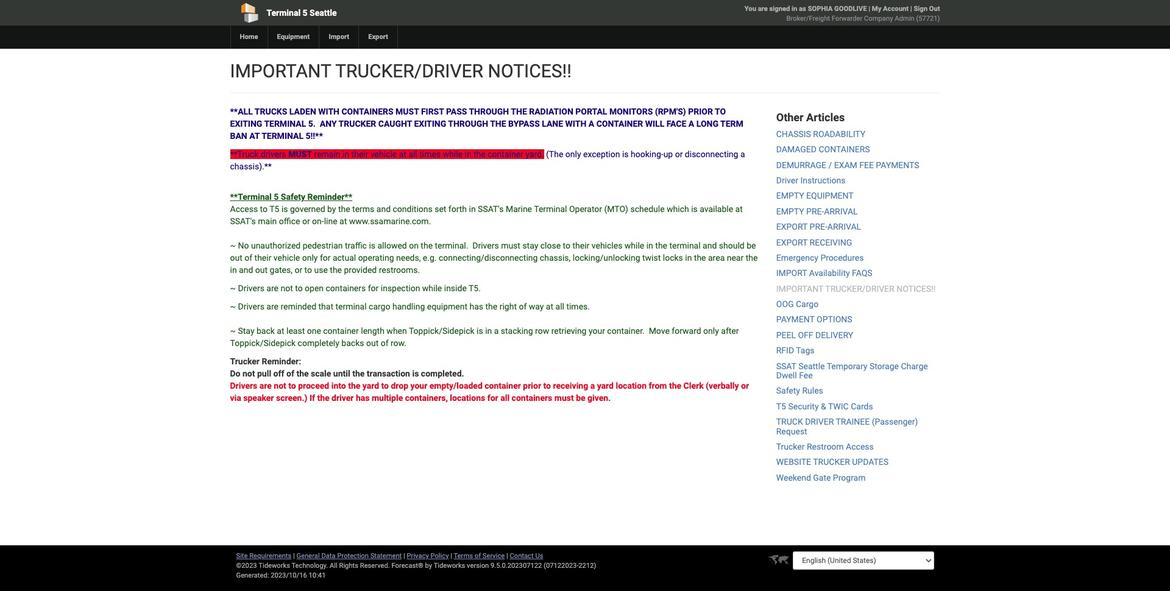 Task type: describe. For each thing, give the bounding box(es) containing it.
trucker inside **all trucks laden with containers must first pass through the radiation portal monitors (rpm's) prior to exiting terminal 5.  any trucker caught exiting through the bypass lane with a container will face a long term ban at terminal 5!!**
[[339, 119, 376, 129]]

rights
[[339, 562, 358, 570]]

ban
[[230, 131, 247, 141]]

rules
[[803, 386, 823, 396]]

connecting/disconnecting
[[439, 253, 538, 263]]

main
[[258, 216, 277, 226]]

delivery
[[816, 330, 854, 340]]

**all trucks laden with containers must first pass through the radiation portal monitors (rpm's) prior to exiting terminal 5.  any trucker caught exiting through the bypass lane with a container will face a long term ban at terminal 5!!**
[[230, 107, 744, 141]]

your inside ~ stay back at least one container length when toppick/sidepick is in a stacking row retrieving your container.  move forward only after toppick/sidepick completely backs out of row.
[[589, 326, 605, 336]]

dwell
[[776, 371, 797, 380]]

must inside ~ no unauthorized pedestrian traffic is allowed on the terminal.  drivers must stay close to their vehicles while in the terminal and should be out of their vehicle only for actual operating needs, e.g. connecting/disconnecting chassis, locking/unlocking twist locks in the area near the in and out gates, or to use the provided restrooms.
[[501, 241, 521, 251]]

forth
[[449, 204, 467, 214]]

ssat seattle temporary storage charge dwell fee link
[[776, 361, 928, 380]]

the down **all trucks laden with containers must first pass through the radiation portal monitors (rpm's) prior to exiting terminal 5.  any trucker caught exiting through the bypass lane with a container will face a long term ban at terminal 5!!**
[[474, 149, 486, 159]]

| up forecast®
[[404, 552, 405, 560]]

retrieving
[[551, 326, 587, 336]]

0 vertical spatial trucker/driver
[[335, 60, 483, 82]]

t5 inside the other articles chassis roadability damaged containers demurrage / exam fee payments driver instructions empty equipment empty pre-arrival export pre-arrival export receiving emergency procedures import availability faqs important trucker/driver notices!! oog cargo payment options peel off delivery rfid tags ssat seattle temporary storage charge dwell fee safety rules t5 security & twic cards truck driver trainee (passenger) request trucker restroom access website trucker updates weekend gate program
[[776, 402, 786, 411]]

governed
[[290, 204, 325, 214]]

at
[[249, 131, 260, 141]]

of inside trucker reminder: do not pull off of the scale until the transaction is completed. drivers are not to proceed into the yard to drop your empty/loaded container prior to receiving a yard location from the clerk (verbally or via speaker screen.) if the driver has multiple containers, locations for all containers must be given.
[[287, 369, 294, 379]]

times.
[[567, 302, 590, 312]]

©2023 tideworks
[[236, 562, 290, 570]]

provided
[[344, 265, 377, 275]]

| left 'my'
[[869, 5, 871, 13]]

containers inside trucker reminder: do not pull off of the scale until the transaction is completed. drivers are not to proceed into the yard to drop your empty/loaded container prior to receiving a yard location from the clerk (verbally or via speaker screen.) if the driver has multiple containers, locations for all containers must be given.
[[512, 393, 553, 403]]

10:41
[[309, 572, 326, 580]]

privacy policy link
[[407, 552, 449, 560]]

given.
[[588, 393, 611, 403]]

seattle inside the other articles chassis roadability damaged containers demurrage / exam fee payments driver instructions empty equipment empty pre-arrival export pre-arrival export receiving emergency procedures import availability faqs important trucker/driver notices!! oog cargo payment options peel off delivery rfid tags ssat seattle temporary storage charge dwell fee safety rules t5 security & twic cards truck driver trainee (passenger) request trucker restroom access website trucker updates weekend gate program
[[799, 361, 825, 371]]

the left area
[[694, 253, 706, 263]]

are inside trucker reminder: do not pull off of the scale until the transaction is completed. drivers are not to proceed into the yard to drop your empty/loaded container prior to receiving a yard location from the clerk (verbally or via speaker screen.) if the driver has multiple containers, locations for all containers must be given.
[[260, 381, 272, 391]]

the up proceed
[[297, 369, 309, 379]]

office
[[279, 216, 300, 226]]

traffic
[[345, 241, 367, 251]]

of inside site requirements | general data protection statement | privacy policy | terms of service | contact us ©2023 tideworks technology. all rights reserved. forecast® by tideworks version 9.5.0.202307122 (07122023-2212) generated: 2023/10/16 10:41
[[475, 552, 481, 560]]

data
[[322, 552, 336, 560]]

is inside ~ no unauthorized pedestrian traffic is allowed on the terminal.  drivers must stay close to their vehicles while in the terminal and should be out of their vehicle only for actual operating needs, e.g. connecting/disconnecting chassis, locking/unlocking twist locks in the area near the in and out gates, or to use the provided restrooms.
[[369, 241, 376, 251]]

(mto)
[[604, 204, 629, 214]]

in up twist
[[647, 241, 653, 251]]

2 horizontal spatial and
[[703, 241, 717, 251]]

| left general
[[293, 552, 295, 560]]

empty pre-arrival link
[[776, 207, 858, 216]]

0 vertical spatial through
[[469, 107, 509, 116]]

1 horizontal spatial for
[[368, 283, 379, 293]]

to left use at the left
[[305, 265, 312, 275]]

terms of service link
[[454, 552, 505, 560]]

0 horizontal spatial all
[[409, 149, 417, 159]]

the right into
[[348, 381, 360, 391]]

locations
[[450, 393, 485, 403]]

vehicles
[[592, 241, 623, 251]]

general data protection statement link
[[297, 552, 402, 560]]

has inside trucker reminder: do not pull off of the scale until the transaction is completed. drivers are not to proceed into the yard to drop your empty/loaded container prior to receiving a yard location from the clerk (verbally or via speaker screen.) if the driver has multiple containers, locations for all containers must be given.
[[356, 393, 370, 403]]

0 horizontal spatial important
[[230, 60, 331, 82]]

~ for ~ no unauthorized pedestrian traffic is allowed on the terminal.  drivers must stay close to their vehicles while in the terminal and should be out of their vehicle only for actual operating needs, e.g. connecting/disconnecting chassis, locking/unlocking twist locks in the area near the in and out gates, or to use the provided restrooms.
[[230, 241, 236, 251]]

0 horizontal spatial containers
[[326, 283, 366, 293]]

a inside the (the only exception is hooking-up or disconnecting a chassis).**
[[741, 149, 745, 159]]

equipment
[[277, 33, 310, 41]]

request
[[776, 426, 808, 436]]

0 vertical spatial container
[[488, 149, 524, 159]]

reminder:
[[262, 357, 301, 366]]

home
[[240, 33, 258, 41]]

account
[[883, 5, 909, 13]]

peel off delivery link
[[776, 330, 854, 340]]

or inside **terminal 5 safety reminder** access to t5 is governed by the terms and conditions set forth in ssat's marine terminal operator (mto) schedule which is available at ssat's main office or on-line at
[[302, 216, 310, 226]]

0 vertical spatial terminal
[[264, 119, 306, 129]]

in right locks
[[685, 253, 692, 263]]

in right remain
[[343, 149, 349, 159]]

your inside trucker reminder: do not pull off of the scale until the transaction is completed. drivers are not to proceed into the yard to drop your empty/loaded container prior to receiving a yard location from the clerk (verbally or via speaker screen.) if the driver has multiple containers, locations for all containers must be given.
[[411, 381, 428, 391]]

are down gates,
[[267, 283, 279, 293]]

at right way
[[546, 302, 554, 312]]

0 vertical spatial pre-
[[807, 207, 824, 216]]

gates,
[[270, 265, 293, 275]]

must inside **all trucks laden with containers must first pass through the radiation portal monitors (rpm's) prior to exiting terminal 5.  any trucker caught exiting through the bypass lane with a container will face a long term ban at terminal 5!!**
[[396, 107, 419, 116]]

1 vertical spatial arrival
[[828, 222, 861, 232]]

equipment link
[[267, 26, 319, 49]]

weekend gate program link
[[776, 473, 866, 483]]

requirements
[[249, 552, 292, 560]]

5 for **terminal
[[274, 192, 279, 202]]

trucker inside the other articles chassis roadability damaged containers demurrage / exam fee payments driver instructions empty equipment empty pre-arrival export pre-arrival export receiving emergency procedures import availability faqs important trucker/driver notices!! oog cargo payment options peel off delivery rfid tags ssat seattle temporary storage charge dwell fee safety rules t5 security & twic cards truck driver trainee (passenger) request trucker restroom access website trucker updates weekend gate program
[[776, 442, 805, 452]]

0 vertical spatial vehicle
[[371, 149, 397, 159]]

e.g.
[[423, 253, 437, 263]]

(57721)
[[916, 15, 940, 23]]

my
[[872, 5, 882, 13]]

1 yard from the left
[[363, 381, 379, 391]]

until
[[333, 369, 350, 379]]

1 vertical spatial terminal
[[262, 131, 304, 141]]

1 vertical spatial toppick/sidepick
[[230, 338, 296, 348]]

1 horizontal spatial toppick/sidepick
[[409, 326, 475, 336]]

for inside trucker reminder: do not pull off of the scale until the transaction is completed. drivers are not to proceed into the yard to drop your empty/loaded container prior to receiving a yard location from the clerk (verbally or via speaker screen.) if the driver has multiple containers, locations for all containers must be given.
[[487, 393, 498, 403]]

the right until
[[352, 369, 365, 379]]

version
[[467, 562, 489, 570]]

at right 'line'
[[340, 216, 347, 226]]

unauthorized
[[251, 241, 301, 251]]

~ for ~ drivers are not to open containers for inspection while inside t5.
[[230, 283, 236, 293]]

articles
[[807, 111, 845, 124]]

admin
[[895, 15, 915, 23]]

1 vertical spatial the
[[490, 119, 506, 129]]

drivers
[[261, 149, 286, 159]]

via
[[230, 393, 241, 403]]

0 vertical spatial while
[[443, 149, 463, 159]]

to left "open"
[[295, 283, 303, 293]]

restroom
[[807, 442, 844, 452]]

1 exiting from the left
[[230, 119, 262, 129]]

chassis roadability link
[[776, 129, 866, 139]]

2 empty from the top
[[776, 207, 804, 216]]

to up multiple
[[381, 381, 389, 391]]

the right near
[[746, 253, 758, 263]]

all inside trucker reminder: do not pull off of the scale until the transaction is completed. drivers are not to proceed into the yard to drop your empty/loaded container prior to receiving a yard location from the clerk (verbally or via speaker screen.) if the driver has multiple containers, locations for all containers must be given.
[[501, 393, 510, 403]]

1 vertical spatial terminal
[[336, 302, 367, 312]]

stay
[[238, 326, 255, 336]]

pull
[[257, 369, 271, 379]]

temporary
[[827, 361, 868, 371]]

0 vertical spatial notices!!
[[488, 60, 572, 82]]

1 horizontal spatial ssat's
[[478, 204, 504, 214]]

term
[[721, 119, 744, 129]]

site
[[236, 552, 248, 560]]

terminal inside 'link'
[[267, 8, 301, 18]]

~ for ~ stay back at least one container length when toppick/sidepick is in a stacking row retrieving your container.  move forward only after toppick/sidepick completely backs out of row.
[[230, 326, 236, 336]]

1 vertical spatial with
[[565, 119, 587, 129]]

1 vertical spatial out
[[255, 265, 268, 275]]

2 vertical spatial while
[[422, 283, 442, 293]]

2 yard from the left
[[597, 381, 614, 391]]

(passenger)
[[872, 417, 918, 427]]

contact us link
[[510, 552, 543, 560]]

| up tideworks
[[451, 552, 452, 560]]

1 horizontal spatial has
[[470, 302, 483, 312]]

after
[[721, 326, 739, 336]]

locking/unlocking
[[573, 253, 640, 263]]

2 horizontal spatial all
[[556, 302, 564, 312]]

emergency
[[776, 253, 819, 263]]

www.ssamarine.com link
[[349, 216, 429, 226]]

policy
[[431, 552, 449, 560]]

times
[[420, 149, 441, 159]]

a inside trucker reminder: do not pull off of the scale until the transaction is completed. drivers are not to proceed into the yard to drop your empty/loaded container prior to receiving a yard location from the clerk (verbally or via speaker screen.) if the driver has multiple containers, locations for all containers must be given.
[[591, 381, 595, 391]]

proceed
[[298, 381, 329, 391]]

all
[[330, 562, 338, 570]]

0 horizontal spatial out
[[230, 253, 242, 263]]

t5.
[[469, 283, 481, 293]]

trucker/driver inside the other articles chassis roadability damaged containers demurrage / exam fee payments driver instructions empty equipment empty pre-arrival export pre-arrival export receiving emergency procedures import availability faqs important trucker/driver notices!! oog cargo payment options peel off delivery rfid tags ssat seattle temporary storage charge dwell fee safety rules t5 security & twic cards truck driver trainee (passenger) request trucker restroom access website trucker updates weekend gate program
[[826, 284, 895, 294]]

transaction
[[367, 369, 410, 379]]

**truck drivers must remain in their vehicle at all times while in the container yard.
[[230, 149, 544, 159]]

a inside ~ stay back at least one container length when toppick/sidepick is in a stacking row retrieving your container.  move forward only after toppick/sidepick completely backs out of row.
[[494, 326, 499, 336]]

the right 'from'
[[669, 381, 682, 391]]

2 exiting from the left
[[414, 119, 446, 129]]

no
[[238, 241, 249, 251]]

~ no unauthorized pedestrian traffic is allowed on the terminal.  drivers must stay close to their vehicles while in the terminal and should be out of their vehicle only for actual operating needs, e.g. connecting/disconnecting chassis, locking/unlocking twist locks in the area near the in and out gates, or to use the provided restrooms.
[[230, 241, 758, 275]]

0 vertical spatial arrival
[[824, 207, 858, 216]]

empty equipment link
[[776, 191, 854, 201]]

drivers inside trucker reminder: do not pull off of the scale until the transaction is completed. drivers are not to proceed into the yard to drop your empty/loaded container prior to receiving a yard location from the clerk (verbally or via speaker screen.) if the driver has multiple containers, locations for all containers must be given.
[[230, 381, 257, 391]]

at inside ~ stay back at least one container length when toppick/sidepick is in a stacking row retrieving your container.  move forward only after toppick/sidepick completely backs out of row.
[[277, 326, 284, 336]]

0 horizontal spatial their
[[255, 253, 272, 263]]

0 horizontal spatial must
[[289, 149, 312, 159]]

site requirements link
[[236, 552, 292, 560]]

containers inside the other articles chassis roadability damaged containers demurrage / exam fee payments driver instructions empty equipment empty pre-arrival export pre-arrival export receiving emergency procedures import availability faqs important trucker/driver notices!! oog cargo payment options peel off delivery rfid tags ssat seattle temporary storage charge dwell fee safety rules t5 security & twic cards truck driver trainee (passenger) request trucker restroom access website trucker updates weekend gate program
[[819, 145, 870, 154]]

operating
[[358, 253, 394, 263]]

0 vertical spatial the
[[511, 107, 527, 116]]

back
[[257, 326, 275, 336]]

1 empty from the top
[[776, 191, 804, 201]]

trucker inside trucker reminder: do not pull off of the scale until the transaction is completed. drivers are not to proceed into the yard to drop your empty/loaded container prior to receiving a yard location from the clerk (verbally or via speaker screen.) if the driver has multiple containers, locations for all containers must be given.
[[230, 357, 260, 366]]

0 horizontal spatial with
[[318, 107, 340, 116]]

truck driver trainee (passenger) request link
[[776, 417, 918, 436]]

receiving
[[553, 381, 588, 391]]

and inside **terminal 5 safety reminder** access to t5 is governed by the terms and conditions set forth in ssat's marine terminal operator (mto) schedule which is available at ssat's main office or on-line at
[[377, 204, 391, 214]]

peel
[[776, 330, 796, 340]]

line
[[324, 216, 337, 226]]

driver
[[332, 393, 354, 403]]

0 vertical spatial their
[[352, 149, 368, 159]]

by inside **terminal 5 safety reminder** access to t5 is governed by the terms and conditions set forth in ssat's marine terminal operator (mto) schedule which is available at ssat's main office or on-line at
[[327, 204, 336, 214]]

portal
[[576, 107, 607, 116]]

to inside **terminal 5 safety reminder** access to t5 is governed by the terms and conditions set forth in ssat's marine terminal operator (mto) schedule which is available at ssat's main office or on-line at
[[260, 204, 268, 214]]

scale
[[311, 369, 331, 379]]

driver
[[805, 417, 834, 427]]

generated:
[[236, 572, 269, 580]]

1 a from the left
[[589, 119, 594, 129]]

service
[[483, 552, 505, 560]]

in down **all trucks laden with containers must first pass through the radiation portal monitors (rpm's) prior to exiting terminal 5.  any trucker caught exiting through the bypass lane with a container will face a long term ban at terminal 5!!**
[[465, 149, 472, 159]]

not for to
[[281, 283, 293, 293]]



Task type: vqa. For each thing, say whether or not it's contained in the screenshot.
'MANDATORY!' on the bottom left
no



Task type: locate. For each thing, give the bounding box(es) containing it.
1 horizontal spatial exiting
[[414, 119, 446, 129]]

terminal 5 seattle
[[267, 8, 337, 18]]

faqs
[[852, 268, 873, 278]]

**truck
[[230, 149, 259, 159]]

safety up governed
[[281, 192, 305, 202]]

needs,
[[396, 253, 421, 263]]

your up "containers,"
[[411, 381, 428, 391]]

in left stacking
[[485, 326, 492, 336]]

1 horizontal spatial your
[[589, 326, 605, 336]]

0 horizontal spatial toppick/sidepick
[[230, 338, 296, 348]]

0 vertical spatial empty
[[776, 191, 804, 201]]

off
[[273, 369, 284, 379]]

pedestrian
[[303, 241, 343, 251]]

| up 9.5.0.202307122 at the left bottom of page
[[507, 552, 508, 560]]

~ for ~ drivers are reminded that terminal cargo handling equipment has the right of way at all times.
[[230, 302, 236, 312]]

by inside site requirements | general data protection statement | privacy policy | terms of service | contact us ©2023 tideworks technology. all rights reserved. forecast® by tideworks version 9.5.0.202307122 (07122023-2212) generated: 2023/10/16 10:41
[[425, 562, 432, 570]]

1 vertical spatial seattle
[[799, 361, 825, 371]]

2 vertical spatial and
[[239, 265, 253, 275]]

1 horizontal spatial out
[[255, 265, 268, 275]]

1 horizontal spatial while
[[443, 149, 463, 159]]

0 horizontal spatial terminal
[[336, 302, 367, 312]]

cards
[[851, 402, 873, 411]]

restrooms.
[[379, 265, 420, 275]]

or inside trucker reminder: do not pull off of the scale until the transaction is completed. drivers are not to proceed into the yard to drop your empty/loaded container prior to receiving a yard location from the clerk (verbally or via speaker screen.) if the driver has multiple containers, locations for all containers must be given.
[[741, 381, 749, 391]]

demurrage
[[776, 160, 827, 170]]

only
[[566, 149, 581, 159], [302, 253, 318, 263], [704, 326, 719, 336]]

demurrage / exam fee payments link
[[776, 160, 920, 170]]

0 vertical spatial 5
[[303, 8, 308, 18]]

1 horizontal spatial important
[[776, 284, 824, 294]]

0 horizontal spatial ssat's
[[230, 216, 256, 226]]

empty down driver
[[776, 191, 804, 201]]

hooking-
[[631, 149, 664, 159]]

0 horizontal spatial access
[[230, 204, 258, 214]]

prior
[[688, 107, 713, 116]]

vehicle down caught on the top of the page
[[371, 149, 397, 159]]

you
[[745, 5, 756, 13]]

terms
[[454, 552, 473, 560]]

/
[[829, 160, 832, 170]]

trucker reminder: do not pull off of the scale until the transaction is completed. drivers are not to proceed into the yard to drop your empty/loaded container prior to receiving a yard location from the clerk (verbally or via speaker screen.) if the driver has multiple containers, locations for all containers must be given.
[[230, 357, 749, 403]]

safety inside **terminal 5 safety reminder** access to t5 is governed by the terms and conditions set forth in ssat's marine terminal operator (mto) schedule which is available at ssat's main office or on-line at
[[281, 192, 305, 202]]

0 vertical spatial has
[[470, 302, 483, 312]]

0 vertical spatial access
[[230, 204, 258, 214]]

1 horizontal spatial containers
[[512, 393, 553, 403]]

1 horizontal spatial seattle
[[799, 361, 825, 371]]

1 vertical spatial trucker
[[813, 457, 850, 467]]

0 vertical spatial seattle
[[310, 8, 337, 18]]

all left times
[[409, 149, 417, 159]]

~ inside ~ no unauthorized pedestrian traffic is allowed on the terminal.  drivers must stay close to their vehicles while in the terminal and should be out of their vehicle only for actual operating needs, e.g. connecting/disconnecting chassis, locking/unlocking twist locks in the area near the in and out gates, or to use the provided restrooms.
[[230, 241, 236, 251]]

while right times
[[443, 149, 463, 159]]

1 horizontal spatial only
[[566, 149, 581, 159]]

0 horizontal spatial terminal
[[267, 8, 301, 18]]

seattle inside 'link'
[[310, 8, 337, 18]]

chassis,
[[540, 253, 571, 263]]

0 vertical spatial important
[[230, 60, 331, 82]]

yard.
[[526, 149, 544, 159]]

0 horizontal spatial only
[[302, 253, 318, 263]]

is inside ~ stay back at least one container length when toppick/sidepick is in a stacking row retrieving your container.  move forward only after toppick/sidepick completely backs out of row.
[[477, 326, 483, 336]]

trucker inside the other articles chassis roadability damaged containers demurrage / exam fee payments driver instructions empty equipment empty pre-arrival export pre-arrival export receiving emergency procedures import availability faqs important trucker/driver notices!! oog cargo payment options peel off delivery rfid tags ssat seattle temporary storage charge dwell fee safety rules t5 security & twic cards truck driver trainee (passenger) request trucker restroom access website trucker updates weekend gate program
[[813, 457, 850, 467]]

marine
[[506, 204, 532, 214]]

0 horizontal spatial must
[[501, 241, 521, 251]]

(the
[[546, 149, 563, 159]]

trucker/driver down export link at top
[[335, 60, 483, 82]]

containers down provided in the left of the page
[[326, 283, 366, 293]]

your right retrieving
[[589, 326, 605, 336]]

terminal inside **terminal 5 safety reminder** access to t5 is governed by the terms and conditions set forth in ssat's marine terminal operator (mto) schedule which is available at ssat's main office or on-line at
[[534, 204, 567, 214]]

a
[[589, 119, 594, 129], [689, 119, 695, 129]]

0 horizontal spatial trucker/driver
[[335, 60, 483, 82]]

by
[[327, 204, 336, 214], [425, 562, 432, 570]]

1 horizontal spatial be
[[747, 241, 756, 251]]

should
[[719, 241, 745, 251]]

0 horizontal spatial has
[[356, 393, 370, 403]]

a right face
[[689, 119, 695, 129]]

1 vertical spatial trucker
[[776, 442, 805, 452]]

5 up "equipment"
[[303, 8, 308, 18]]

weekend
[[776, 473, 811, 483]]

pre- down empty equipment link
[[807, 207, 824, 216]]

equipment
[[427, 302, 468, 312]]

1 horizontal spatial safety
[[776, 386, 800, 396]]

access down **terminal
[[230, 204, 258, 214]]

0 horizontal spatial while
[[422, 283, 442, 293]]

1 horizontal spatial must
[[396, 107, 419, 116]]

in inside **terminal 5 safety reminder** access to t5 is governed by the terms and conditions set forth in ssat's marine terminal operator (mto) schedule which is available at ssat's main office or on-line at
[[469, 204, 476, 214]]

trucker up do
[[230, 357, 260, 366]]

my account link
[[872, 5, 909, 13]]

4 ~ from the top
[[230, 326, 236, 336]]

1 horizontal spatial trucker
[[813, 457, 850, 467]]

t5 up 'main'
[[270, 204, 279, 214]]

0 horizontal spatial trucker
[[339, 119, 376, 129]]

2 ~ from the top
[[230, 283, 236, 293]]

1 vertical spatial container
[[323, 326, 359, 336]]

to right prior on the bottom of page
[[543, 381, 551, 391]]

2 vertical spatial not
[[274, 381, 286, 391]]

in left gates,
[[230, 265, 237, 275]]

important down equipment link at left top
[[230, 60, 331, 82]]

1 vertical spatial notices!!
[[897, 284, 936, 294]]

2 horizontal spatial a
[[741, 149, 745, 159]]

1 horizontal spatial all
[[501, 393, 510, 403]]

1 vertical spatial export
[[776, 237, 808, 247]]

are down pull
[[260, 381, 272, 391]]

be inside trucker reminder: do not pull off of the scale until the transaction is completed. drivers are not to proceed into the yard to drop your empty/loaded container prior to receiving a yard location from the clerk (verbally or via speaker screen.) if the driver has multiple containers, locations for all containers must be given.
[[576, 393, 586, 403]]

be down the receiving at the bottom of the page
[[576, 393, 586, 403]]

way
[[529, 302, 544, 312]]

1 horizontal spatial vehicle
[[371, 149, 397, 159]]

1 vertical spatial through
[[448, 119, 488, 129]]

1 vertical spatial containers
[[512, 393, 553, 403]]

0 vertical spatial terminal
[[267, 8, 301, 18]]

container inside ~ stay back at least one container length when toppick/sidepick is in a stacking row retrieving your container.  move forward only after toppick/sidepick completely backs out of row.
[[323, 326, 359, 336]]

1 horizontal spatial a
[[591, 381, 595, 391]]

access inside **terminal 5 safety reminder** access to t5 is governed by the terms and conditions set forth in ssat's marine terminal operator (mto) schedule which is available at ssat's main office or on-line at
[[230, 204, 258, 214]]

updates
[[852, 457, 889, 467]]

terminal inside ~ no unauthorized pedestrian traffic is allowed on the terminal.  drivers must stay close to their vehicles while in the terminal and should be out of their vehicle only for actual operating needs, e.g. connecting/disconnecting chassis, locking/unlocking twist locks in the area near the in and out gates, or to use the provided restrooms.
[[670, 241, 701, 251]]

is up "containers,"
[[412, 369, 419, 379]]

at left times
[[399, 149, 407, 159]]

with down portal
[[565, 119, 587, 129]]

5!!**
[[306, 131, 323, 141]]

1 vertical spatial vehicle
[[274, 253, 300, 263]]

1 vertical spatial safety
[[776, 386, 800, 396]]

is left stacking
[[477, 326, 483, 336]]

important up oog cargo link
[[776, 284, 824, 294]]

2 export from the top
[[776, 237, 808, 247]]

export receiving link
[[776, 237, 852, 247]]

terminal up locks
[[670, 241, 701, 251]]

pre- down 'empty pre-arrival' link
[[810, 222, 828, 232]]

of inside ~ no unauthorized pedestrian traffic is allowed on the terminal.  drivers must stay close to their vehicles while in the terminal and should be out of their vehicle only for actual operating needs, e.g. connecting/disconnecting chassis, locking/unlocking twist locks in the area near the in and out gates, or to use the provided restrooms.
[[245, 253, 252, 263]]

1 vertical spatial your
[[411, 381, 428, 391]]

be inside ~ no unauthorized pedestrian traffic is allowed on the terminal.  drivers must stay close to their vehicles while in the terminal and should be out of their vehicle only for actual operating needs, e.g. connecting/disconnecting chassis, locking/unlocking twist locks in the area near the in and out gates, or to use the provided restrooms.
[[747, 241, 756, 251]]

backs
[[342, 338, 364, 348]]

containers inside **all trucks laden with containers must first pass through the radiation portal monitors (rpm's) prior to exiting terminal 5.  any trucker caught exiting through the bypass lane with a container will face a long term ban at terminal 5!!**
[[342, 107, 394, 116]]

sophia
[[808, 5, 833, 13]]

0 horizontal spatial notices!!
[[488, 60, 572, 82]]

seattle down tags
[[799, 361, 825, 371]]

driver instructions link
[[776, 176, 846, 185]]

trucker/driver
[[335, 60, 483, 82], [826, 284, 895, 294]]

must inside trucker reminder: do not pull off of the scale until the transaction is completed. drivers are not to proceed into the yard to drop your empty/loaded container prior to receiving a yard location from the clerk (verbally or via speaker screen.) if the driver has multiple containers, locations for all containers must be given.
[[555, 393, 574, 403]]

only inside ~ stay back at least one container length when toppick/sidepick is in a stacking row retrieving your container.  move forward only after toppick/sidepick completely backs out of row.
[[704, 326, 719, 336]]

stay
[[523, 241, 538, 251]]

0 horizontal spatial t5
[[270, 204, 279, 214]]

for inside ~ no unauthorized pedestrian traffic is allowed on the terminal.  drivers must stay close to their vehicles while in the terminal and should be out of their vehicle only for actual operating needs, e.g. connecting/disconnecting chassis, locking/unlocking twist locks in the area near the in and out gates, or to use the provided restrooms.
[[320, 253, 331, 263]]

container up backs
[[323, 326, 359, 336]]

2 a from the left
[[689, 119, 695, 129]]

their right remain
[[352, 149, 368, 159]]

0 vertical spatial containers
[[326, 283, 366, 293]]

1 vertical spatial has
[[356, 393, 370, 403]]

all right the locations at the left bottom
[[501, 393, 510, 403]]

export
[[776, 222, 808, 232], [776, 237, 808, 247]]

for
[[320, 253, 331, 263], [368, 283, 379, 293], [487, 393, 498, 403]]

the up "e.g."
[[421, 241, 433, 251]]

through down pass
[[448, 119, 488, 129]]

exiting
[[230, 119, 262, 129], [414, 119, 446, 129]]

other
[[776, 111, 804, 124]]

|
[[869, 5, 871, 13], [911, 5, 912, 13], [293, 552, 295, 560], [404, 552, 405, 560], [451, 552, 452, 560], [507, 552, 508, 560]]

or inside ~ no unauthorized pedestrian traffic is allowed on the terminal.  drivers must stay close to their vehicles while in the terminal and should be out of their vehicle only for actual operating needs, e.g. connecting/disconnecting chassis, locking/unlocking twist locks in the area near the in and out gates, or to use the provided restrooms.
[[295, 265, 302, 275]]

row
[[535, 326, 549, 336]]

toppick/sidepick down the 'back'
[[230, 338, 296, 348]]

5 inside 'link'
[[303, 8, 308, 18]]

as
[[799, 5, 806, 13]]

ssat's left marine
[[478, 204, 504, 214]]

toppick/sidepick down equipment
[[409, 326, 475, 336]]

1 horizontal spatial with
[[565, 119, 587, 129]]

for right the locations at the left bottom
[[487, 393, 498, 403]]

signed
[[770, 5, 790, 13]]

is right which
[[691, 204, 698, 214]]

terminal up "equipment"
[[267, 8, 301, 18]]

terminal right marine
[[534, 204, 567, 214]]

1 horizontal spatial by
[[425, 562, 432, 570]]

damaged containers link
[[776, 145, 870, 154]]

1 horizontal spatial a
[[689, 119, 695, 129]]

of up version
[[475, 552, 481, 560]]

caught
[[378, 119, 412, 129]]

twist
[[643, 253, 661, 263]]

face
[[667, 119, 687, 129]]

0 vertical spatial ssat's
[[478, 204, 504, 214]]

the left the right
[[486, 302, 498, 312]]

important inside the other articles chassis roadability damaged containers demurrage / exam fee payments driver instructions empty equipment empty pre-arrival export pre-arrival export receiving emergency procedures import availability faqs important trucker/driver notices!! oog cargo payment options peel off delivery rfid tags ssat seattle temporary storage charge dwell fee safety rules t5 security & twic cards truck driver trainee (passenger) request trucker restroom access website trucker updates weekend gate program
[[776, 284, 824, 294]]

has right driver at bottom
[[356, 393, 370, 403]]

of left way
[[519, 302, 527, 312]]

only inside the (the only exception is hooking-up or disconnecting a chassis).**
[[566, 149, 581, 159]]

terminal up drivers
[[262, 131, 304, 141]]

protection
[[337, 552, 369, 560]]

0 vertical spatial export
[[776, 222, 808, 232]]

exiting down **all
[[230, 119, 262, 129]]

t5 inside **terminal 5 safety reminder** access to t5 is governed by the terms and conditions set forth in ssat's marine terminal operator (mto) schedule which is available at ssat's main office or on-line at
[[270, 204, 279, 214]]

vehicle inside ~ no unauthorized pedestrian traffic is allowed on the terminal.  drivers must stay close to their vehicles while in the terminal and should be out of their vehicle only for actual operating needs, e.g. connecting/disconnecting chassis, locking/unlocking twist locks in the area near the in and out gates, or to use the provided restrooms.
[[274, 253, 300, 263]]

drivers inside ~ no unauthorized pedestrian traffic is allowed on the terminal.  drivers must stay close to their vehicles while in the terminal and should be out of their vehicle only for actual operating needs, e.g. connecting/disconnecting chassis, locking/unlocking twist locks in the area near the in and out gates, or to use the provided restrooms.
[[473, 241, 499, 251]]

will
[[645, 119, 665, 129]]

payment options link
[[776, 315, 853, 325]]

are up the 'back'
[[267, 302, 279, 312]]

a left stacking
[[494, 326, 499, 336]]

~ inside ~ stay back at least one container length when toppick/sidepick is in a stacking row retrieving your container.  move forward only after toppick/sidepick completely backs out of row.
[[230, 326, 236, 336]]

0 vertical spatial t5
[[270, 204, 279, 214]]

by down privacy policy link
[[425, 562, 432, 570]]

1 vertical spatial important
[[776, 284, 824, 294]]

1 export from the top
[[776, 222, 808, 232]]

www.ssamarine.com .
[[349, 216, 431, 226]]

notices!! inside the other articles chassis roadability damaged containers demurrage / exam fee payments driver instructions empty equipment empty pre-arrival export pre-arrival export receiving emergency procedures import availability faqs important trucker/driver notices!! oog cargo payment options peel off delivery rfid tags ssat seattle temporary storage charge dwell fee safety rules t5 security & twic cards truck driver trainee (passenger) request trucker restroom access website trucker updates weekend gate program
[[897, 284, 936, 294]]

access up updates
[[846, 442, 874, 452]]

1 horizontal spatial notices!!
[[897, 284, 936, 294]]

at right available
[[736, 204, 743, 214]]

drop
[[391, 381, 408, 391]]

while left inside
[[422, 283, 442, 293]]

the
[[474, 149, 486, 159], [338, 204, 350, 214], [421, 241, 433, 251], [656, 241, 668, 251], [694, 253, 706, 263], [746, 253, 758, 263], [330, 265, 342, 275], [486, 302, 498, 312], [297, 369, 309, 379], [352, 369, 365, 379], [348, 381, 360, 391], [669, 381, 682, 391], [317, 393, 330, 403]]

the right if
[[317, 393, 330, 403]]

1 vertical spatial not
[[243, 369, 255, 379]]

of inside ~ stay back at least one container length when toppick/sidepick is in a stacking row retrieving your container.  move forward only after toppick/sidepick completely backs out of row.
[[381, 338, 389, 348]]

out inside ~ stay back at least one container length when toppick/sidepick is in a stacking row retrieving your container.  move forward only after toppick/sidepick completely backs out of row.
[[366, 338, 379, 348]]

with
[[318, 107, 340, 116], [565, 119, 587, 129]]

all left 'times.' at the bottom of the page
[[556, 302, 564, 312]]

0 horizontal spatial your
[[411, 381, 428, 391]]

5 for terminal
[[303, 8, 308, 18]]

container
[[488, 149, 524, 159], [323, 326, 359, 336], [485, 381, 521, 391]]

safety rules link
[[776, 386, 823, 396]]

export up the emergency
[[776, 237, 808, 247]]

broker/freight
[[787, 15, 830, 23]]

out left gates,
[[255, 265, 268, 275]]

out down no
[[230, 253, 242, 263]]

empty
[[776, 191, 804, 201], [776, 207, 804, 216]]

are inside you are signed in as sophia goodlive | my account | sign out broker/freight forwarder company admin (57721)
[[758, 5, 768, 13]]

0 horizontal spatial vehicle
[[274, 253, 300, 263]]

pass
[[446, 107, 467, 116]]

safety inside the other articles chassis roadability damaged containers demurrage / exam fee payments driver instructions empty equipment empty pre-arrival export pre-arrival export receiving emergency procedures import availability faqs important trucker/driver notices!! oog cargo payment options peel off delivery rfid tags ssat seattle temporary storage charge dwell fee safety rules t5 security & twic cards truck driver trainee (passenger) request trucker restroom access website trucker updates weekend gate program
[[776, 386, 800, 396]]

rfid
[[776, 346, 794, 356]]

payments
[[876, 160, 920, 170]]

schedule
[[631, 204, 665, 214]]

safety
[[281, 192, 305, 202], [776, 386, 800, 396]]

the inside **terminal 5 safety reminder** access to t5 is governed by the terms and conditions set forth in ssat's marine terminal operator (mto) schedule which is available at ssat's main office or on-line at
[[338, 204, 350, 214]]

container left prior on the bottom of page
[[485, 381, 521, 391]]

1 vertical spatial all
[[556, 302, 564, 312]]

to up screen.)
[[289, 381, 296, 391]]

disconnecting
[[685, 149, 739, 159]]

1 vertical spatial a
[[494, 326, 499, 336]]

t5 security & twic cards link
[[776, 402, 873, 411]]

to right close
[[563, 241, 571, 251]]

1 vertical spatial only
[[302, 253, 318, 263]]

1 vertical spatial pre-
[[810, 222, 828, 232]]

0 vertical spatial not
[[281, 283, 293, 293]]

while inside ~ no unauthorized pedestrian traffic is allowed on the terminal.  drivers must stay close to their vehicles while in the terminal and should be out of their vehicle only for actual operating needs, e.g. connecting/disconnecting chassis, locking/unlocking twist locks in the area near the in and out gates, or to use the provided restrooms.
[[625, 241, 645, 251]]

or left on-
[[302, 216, 310, 226]]

9.5.0.202307122
[[491, 562, 542, 570]]

toppick/sidepick
[[409, 326, 475, 336], [230, 338, 296, 348]]

export link
[[359, 26, 397, 49]]

the up twist
[[656, 241, 668, 251]]

1 vertical spatial for
[[368, 283, 379, 293]]

one
[[307, 326, 321, 336]]

1 vertical spatial t5
[[776, 402, 786, 411]]

1 vertical spatial trucker/driver
[[826, 284, 895, 294]]

and down no
[[239, 265, 253, 275]]

container left yard.
[[488, 149, 524, 159]]

0 vertical spatial with
[[318, 107, 340, 116]]

or inside the (the only exception is hooking-up or disconnecting a chassis).**
[[675, 149, 683, 159]]

0 vertical spatial by
[[327, 204, 336, 214]]

0 vertical spatial trucker
[[230, 357, 260, 366]]

1 vertical spatial ssat's
[[230, 216, 256, 226]]

location
[[616, 381, 647, 391]]

containers up exam
[[819, 145, 870, 154]]

company
[[864, 15, 893, 23]]

terminal 5 seattle link
[[230, 0, 515, 26]]

(07122023-
[[544, 562, 579, 570]]

0 vertical spatial must
[[501, 241, 521, 251]]

through right pass
[[469, 107, 509, 116]]

1 horizontal spatial terminal
[[534, 204, 567, 214]]

export pre-arrival link
[[776, 222, 861, 232]]

3 ~ from the top
[[230, 302, 236, 312]]

0 vertical spatial must
[[396, 107, 419, 116]]

at right the 'back'
[[277, 326, 284, 336]]

2 vertical spatial a
[[591, 381, 595, 391]]

terminal down 'trucks'
[[264, 119, 306, 129]]

a down portal
[[589, 119, 594, 129]]

1 horizontal spatial trucker
[[776, 442, 805, 452]]

import
[[329, 33, 349, 41]]

only inside ~ no unauthorized pedestrian traffic is allowed on the terminal.  drivers must stay close to their vehicles while in the terminal and should be out of their vehicle only for actual operating needs, e.g. connecting/disconnecting chassis, locking/unlocking twist locks in the area near the in and out gates, or to use the provided restrooms.
[[302, 253, 318, 263]]

2 vertical spatial out
[[366, 338, 379, 348]]

1 ~ from the top
[[230, 241, 236, 251]]

0 horizontal spatial by
[[327, 204, 336, 214]]

only left the after
[[704, 326, 719, 336]]

of down no
[[245, 253, 252, 263]]

5 inside **terminal 5 safety reminder** access to t5 is governed by the terms and conditions set forth in ssat's marine terminal operator (mto) schedule which is available at ssat's main office or on-line at
[[274, 192, 279, 202]]

ssat's up no
[[230, 216, 256, 226]]

trucker down restroom
[[813, 457, 850, 467]]

yard
[[363, 381, 379, 391], [597, 381, 614, 391]]

1 vertical spatial their
[[573, 241, 590, 251]]

a up given.
[[591, 381, 595, 391]]

| left sign on the right
[[911, 5, 912, 13]]

0 horizontal spatial the
[[490, 119, 506, 129]]

which
[[667, 204, 689, 214]]

containers down prior on the bottom of page
[[512, 393, 553, 403]]

by up 'line'
[[327, 204, 336, 214]]

containers up caught on the top of the page
[[342, 107, 394, 116]]

in inside you are signed in as sophia goodlive | my account | sign out broker/freight forwarder company admin (57721)
[[792, 5, 798, 13]]

for down pedestrian
[[320, 253, 331, 263]]

2 horizontal spatial their
[[573, 241, 590, 251]]

area
[[708, 253, 725, 263]]

0 horizontal spatial containers
[[342, 107, 394, 116]]

cargo
[[796, 299, 819, 309]]

containers
[[342, 107, 394, 116], [819, 145, 870, 154]]

0 vertical spatial and
[[377, 204, 391, 214]]

is inside trucker reminder: do not pull off of the scale until the transaction is completed. drivers are not to proceed into the yard to drop your empty/loaded container prior to receiving a yard location from the clerk (verbally or via speaker screen.) if the driver has multiple containers, locations for all containers must be given.
[[412, 369, 419, 379]]

2 vertical spatial only
[[704, 326, 719, 336]]

access inside the other articles chassis roadability damaged containers demurrage / exam fee payments driver instructions empty equipment empty pre-arrival export pre-arrival export receiving emergency procedures import availability faqs important trucker/driver notices!! oog cargo payment options peel off delivery rfid tags ssat seattle temporary storage charge dwell fee safety rules t5 security & twic cards truck driver trainee (passenger) request trucker restroom access website trucker updates weekend gate program
[[846, 442, 874, 452]]

not for pull
[[243, 369, 255, 379]]

0 vertical spatial a
[[741, 149, 745, 159]]

the down actual
[[330, 265, 342, 275]]

exiting down first
[[414, 119, 446, 129]]

0 horizontal spatial seattle
[[310, 8, 337, 18]]

~ drivers are not to open containers for inspection while inside t5.
[[230, 283, 481, 293]]

1 vertical spatial containers
[[819, 145, 870, 154]]

container inside trucker reminder: do not pull off of the scale until the transaction is completed. drivers are not to proceed into the yard to drop your empty/loaded container prior to receiving a yard location from the clerk (verbally or via speaker screen.) if the driver has multiple containers, locations for all containers must be given.
[[485, 381, 521, 391]]

charge
[[901, 361, 928, 371]]

instructions
[[801, 176, 846, 185]]

is up 'office'
[[282, 204, 288, 214]]

is inside the (the only exception is hooking-up or disconnecting a chassis).**
[[622, 149, 629, 159]]

5 right **terminal
[[274, 192, 279, 202]]

is
[[622, 149, 629, 159], [282, 204, 288, 214], [691, 204, 698, 214], [369, 241, 376, 251], [477, 326, 483, 336], [412, 369, 419, 379]]

vehicle up gates,
[[274, 253, 300, 263]]

trucker right any
[[339, 119, 376, 129]]

0 horizontal spatial 5
[[274, 192, 279, 202]]

export
[[368, 33, 388, 41]]

only right (the
[[566, 149, 581, 159]]

0 vertical spatial terminal
[[670, 241, 701, 251]]

the up bypass
[[511, 107, 527, 116]]

in inside ~ stay back at least one container length when toppick/sidepick is in a stacking row retrieving your container.  move forward only after toppick/sidepick completely backs out of row.
[[485, 326, 492, 336]]

out down length
[[366, 338, 379, 348]]

trucker down request
[[776, 442, 805, 452]]

safety down dwell
[[776, 386, 800, 396]]



